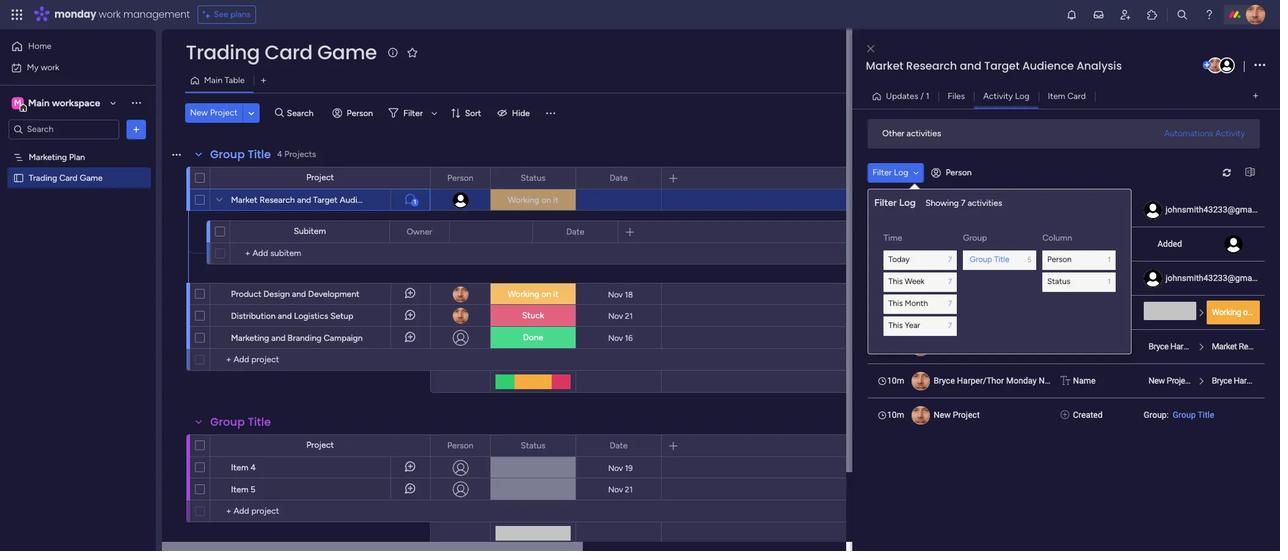 Task type: locate. For each thing, give the bounding box(es) containing it.
filter log down filter log button at the right of page
[[874, 196, 916, 208]]

nov left 19
[[608, 463, 623, 473]]

m left main workspace
[[14, 97, 21, 108]]

date field for status
[[607, 171, 631, 185]]

market
[[866, 58, 904, 73], [231, 195, 257, 205], [934, 204, 960, 214], [934, 239, 960, 248], [934, 273, 960, 283], [934, 307, 960, 317], [934, 341, 960, 351], [1212, 341, 1237, 351]]

person button right 'search' field
[[327, 103, 380, 123]]

status for date
[[521, 440, 546, 451]]

10m for bryce harper/thor monday night promo
[[887, 375, 904, 385]]

audience down v2 surface invite icon
[[1042, 307, 1078, 317]]

0 horizontal spatial activity
[[983, 91, 1013, 101]]

trading
[[186, 38, 260, 66], [29, 173, 57, 183]]

notifications image
[[1066, 9, 1078, 21]]

5m
[[887, 307, 900, 317]]

0 vertical spatial date
[[610, 173, 628, 183]]

marketing
[[29, 152, 67, 162], [231, 333, 269, 343]]

audience inside field
[[1022, 58, 1074, 73]]

marketing plan
[[29, 152, 85, 162]]

1 up subscribed
[[1108, 255, 1111, 264]]

monday left dapulse text column image
[[1006, 375, 1037, 385]]

year
[[905, 321, 920, 330]]

nov 21 down nov 19
[[608, 485, 633, 494]]

2 this from the top
[[888, 299, 903, 308]]

audience up item card
[[1022, 58, 1074, 73]]

this left the month
[[888, 299, 903, 308]]

market research an
[[1212, 341, 1280, 351]]

new project
[[190, 108, 238, 118], [1149, 375, 1192, 385], [934, 410, 980, 419]]

item down item 4
[[231, 485, 248, 495]]

0 vertical spatial night
[[1247, 341, 1267, 351]]

0 vertical spatial name
[[1073, 341, 1096, 351]]

card for item card button
[[1068, 91, 1086, 101]]

7 right today
[[948, 255, 952, 264]]

m down 'an'
[[1280, 375, 1280, 385]]

1 vertical spatial 10m
[[887, 410, 904, 419]]

0 vertical spatial date field
[[607, 171, 631, 185]]

list box containing marketing plan
[[0, 144, 156, 353]]

1 horizontal spatial harper/thor
[[1171, 341, 1215, 351]]

21 down 19
[[625, 485, 633, 494]]

1 vertical spatial status field
[[518, 439, 549, 452]]

7 right week
[[948, 277, 952, 286]]

subscribed
[[1073, 273, 1116, 283]]

work for my
[[41, 62, 59, 72]]

2 vertical spatial 4m
[[887, 273, 900, 283]]

2 vertical spatial group title
[[210, 414, 271, 430]]

3 4m from the top
[[887, 273, 900, 283]]

group title field for date
[[207, 147, 274, 163]]

trading card game down marketing plan in the top of the page
[[29, 173, 103, 183]]

market research and target audience analysis up 'column'
[[934, 204, 1112, 214]]

inbox image
[[1093, 9, 1105, 21]]

2 4m from the top
[[887, 239, 900, 248]]

1 horizontal spatial m
[[1280, 375, 1280, 385]]

Search in workspace field
[[26, 122, 102, 136]]

/
[[920, 91, 924, 101]]

night left dapulse text column image
[[1039, 375, 1059, 385]]

7 right year
[[948, 321, 952, 330]]

list box
[[0, 144, 156, 353], [868, 192, 1280, 432]]

1 status field from the top
[[518, 171, 549, 185]]

person inside list box
[[1073, 239, 1100, 248]]

it
[[553, 195, 559, 205], [553, 289, 559, 299], [1254, 307, 1259, 317]]

1 vertical spatial trading card game
[[29, 173, 103, 183]]

Person field
[[444, 171, 477, 185], [444, 439, 477, 452]]

0 horizontal spatial work
[[41, 62, 59, 72]]

dapulse plus image
[[1061, 408, 1069, 421]]

item inside button
[[1048, 91, 1065, 101]]

2 vertical spatial new
[[934, 410, 951, 419]]

4m up today
[[887, 239, 900, 248]]

marketing inside list box
[[29, 152, 67, 162]]

filter down filter log button at the right of page
[[874, 196, 897, 208]]

card down market research and target audience analysis field
[[1068, 91, 1086, 101]]

activities
[[907, 128, 941, 139], [968, 198, 1002, 208]]

1 vertical spatial night
[[1039, 375, 1059, 385]]

research
[[906, 58, 957, 73], [260, 195, 295, 205], [962, 204, 998, 214], [962, 239, 998, 248], [962, 273, 998, 283], [962, 307, 998, 317], [962, 341, 998, 351], [1239, 341, 1272, 351]]

group
[[210, 147, 245, 162], [963, 233, 987, 243], [970, 255, 992, 264], [1173, 410, 1196, 419], [210, 414, 245, 430]]

marketing down distribution
[[231, 333, 269, 343]]

card
[[265, 38, 312, 66], [1068, 91, 1086, 101], [59, 173, 78, 183]]

item
[[1048, 91, 1065, 101], [231, 463, 248, 473], [231, 485, 248, 495]]

main left table
[[204, 75, 222, 86]]

working
[[508, 195, 539, 205], [508, 289, 539, 299], [1212, 307, 1241, 317]]

1 vertical spatial this
[[888, 299, 903, 308]]

option
[[0, 146, 156, 148]]

trading card game
[[186, 38, 377, 66], [29, 173, 103, 183]]

group title for person
[[210, 147, 271, 162]]

0 horizontal spatial options image
[[130, 123, 142, 135]]

branding
[[288, 333, 322, 343]]

0 vertical spatial m
[[14, 97, 21, 108]]

monday for pro
[[1217, 341, 1246, 351]]

2 vertical spatial card
[[59, 173, 78, 183]]

game
[[317, 38, 377, 66], [80, 173, 103, 183]]

0 vertical spatial working
[[508, 195, 539, 205]]

2 nov from the top
[[608, 311, 623, 321]]

0 vertical spatial monday
[[1217, 341, 1246, 351]]

1 horizontal spatial monday
[[1217, 341, 1246, 351]]

this for this month
[[888, 299, 903, 308]]

Status field
[[518, 171, 549, 185], [518, 439, 549, 452]]

1 vertical spatial date
[[566, 226, 584, 237]]

2 group title field from the top
[[207, 414, 274, 430]]

select product image
[[11, 9, 23, 21]]

and inside field
[[960, 58, 982, 73]]

2 johnsmith43233@gmail.com from the top
[[1166, 273, 1276, 283]]

1 horizontal spatial bryce
[[1149, 341, 1169, 351]]

21 down 18
[[625, 311, 633, 321]]

target inside field
[[984, 58, 1020, 73]]

2 vertical spatial status
[[521, 440, 546, 451]]

nov left 18
[[608, 290, 623, 299]]

market research and target audience analysis up "activity log"
[[866, 58, 1122, 73]]

3 this from the top
[[888, 321, 903, 330]]

log down market research and target audience analysis field
[[1015, 91, 1030, 101]]

show board description image
[[385, 46, 400, 59]]

2 horizontal spatial harper/thor
[[1234, 375, 1278, 385]]

bryce
[[1149, 341, 1169, 351], [934, 375, 955, 385], [1212, 375, 1232, 385]]

night left 'pro'
[[1247, 341, 1267, 351]]

card inside list box
[[59, 173, 78, 183]]

7 right the month
[[948, 299, 952, 308]]

0 vertical spatial card
[[265, 38, 312, 66]]

arrow down image
[[427, 106, 442, 120]]

0 vertical spatial item
[[1048, 91, 1065, 101]]

title
[[248, 147, 271, 162], [994, 255, 1009, 264], [1198, 410, 1214, 419], [248, 414, 271, 430]]

added
[[1158, 239, 1182, 248]]

1 right v2 surface invite icon
[[1108, 277, 1111, 286]]

work right my at the left of the page
[[41, 62, 59, 72]]

0 vertical spatial nov 21
[[608, 311, 633, 321]]

work inside button
[[41, 62, 59, 72]]

main inside button
[[204, 75, 222, 86]]

group title field up item 4
[[207, 414, 274, 430]]

johnsmith43233@gmail.com for second the johnsmith43233@gmail.com link from the top of the list box containing 4m
[[1166, 273, 1276, 283]]

0 horizontal spatial m
[[14, 97, 21, 108]]

monday
[[1217, 341, 1246, 351], [1006, 375, 1037, 385]]

log inside filter log button
[[894, 167, 908, 178]]

m
[[14, 97, 21, 108], [1280, 375, 1280, 385]]

1 horizontal spatial new
[[934, 410, 951, 419]]

filter left arrow down image
[[404, 108, 423, 118]]

1 horizontal spatial night
[[1247, 341, 1267, 351]]

0 vertical spatial group title field
[[207, 147, 274, 163]]

this for this year
[[888, 321, 903, 330]]

nov left 16
[[608, 333, 623, 343]]

2 vertical spatial on
[[1243, 307, 1252, 317]]

johnsmith43233@gmail.com link
[[1166, 204, 1276, 214], [1166, 273, 1276, 283]]

analysis
[[1077, 58, 1122, 73], [378, 195, 409, 205], [1080, 204, 1112, 214], [1080, 239, 1112, 248], [1080, 273, 1112, 283], [1080, 307, 1112, 317], [1080, 341, 1112, 351]]

2 vertical spatial date field
[[607, 439, 631, 452]]

0 horizontal spatial list box
[[0, 144, 156, 353]]

1 horizontal spatial list box
[[868, 192, 1280, 432]]

21
[[625, 311, 633, 321], [625, 485, 633, 494]]

0 vertical spatial new
[[190, 108, 208, 118]]

workspace
[[52, 97, 100, 108]]

2 name from the top
[[1073, 375, 1096, 385]]

0 vertical spatial status field
[[518, 171, 549, 185]]

0 vertical spatial game
[[317, 38, 377, 66]]

status
[[521, 173, 546, 183], [1047, 277, 1070, 286], [521, 440, 546, 451]]

on
[[541, 195, 551, 205], [541, 289, 551, 299], [1243, 307, 1252, 317]]

1 name from the top
[[1073, 341, 1096, 351]]

card down plan
[[59, 173, 78, 183]]

nov down nov 18
[[608, 311, 623, 321]]

nov down nov 19
[[608, 485, 623, 494]]

1 vertical spatial filter log
[[874, 196, 916, 208]]

0 vertical spatial trading card game
[[186, 38, 377, 66]]

activity
[[983, 91, 1013, 101], [1216, 128, 1245, 138]]

marketing for marketing plan
[[29, 152, 67, 162]]

1 vertical spatial activity
[[1216, 128, 1245, 138]]

1 vertical spatial filter
[[873, 167, 892, 178]]

group title field for person
[[207, 414, 274, 430]]

date for status
[[610, 173, 628, 183]]

harper/thor for bryce harper/thor monday night pro
[[1171, 341, 1215, 351]]

new
[[190, 108, 208, 118], [1149, 375, 1165, 385], [934, 410, 951, 419]]

item left 4
[[231, 463, 248, 473]]

trading right public board "icon"
[[29, 173, 57, 183]]

working on it
[[508, 195, 559, 205], [508, 289, 559, 299], [1212, 307, 1259, 317]]

4 nov from the top
[[608, 463, 623, 473]]

audience left 1 button
[[340, 195, 376, 205]]

add view image
[[261, 76, 266, 85]]

m inside list box
[[1280, 375, 1280, 385]]

activity log button
[[974, 86, 1039, 106]]

options image up add view image
[[1255, 57, 1266, 74]]

audience
[[1022, 58, 1074, 73], [340, 195, 376, 205], [1042, 204, 1078, 214], [1042, 239, 1078, 248], [1042, 273, 1078, 283], [1042, 307, 1078, 317], [1042, 341, 1078, 351]]

1 this from the top
[[888, 277, 903, 286]]

options image down workspace options image
[[130, 123, 142, 135]]

0 horizontal spatial activities
[[907, 128, 941, 139]]

0 horizontal spatial trading
[[29, 173, 57, 183]]

item down market research and target audience analysis field
[[1048, 91, 1065, 101]]

4
[[251, 463, 256, 473]]

1 nov 21 from the top
[[608, 311, 633, 321]]

card up add view icon
[[265, 38, 312, 66]]

2 horizontal spatial bryce
[[1212, 375, 1232, 385]]

management
[[123, 7, 190, 21]]

1 group title field from the top
[[207, 147, 274, 163]]

0 vertical spatial status
[[521, 173, 546, 183]]

night
[[1247, 341, 1267, 351], [1039, 375, 1059, 385]]

menu image
[[545, 107, 557, 119]]

0 vertical spatial it
[[553, 195, 559, 205]]

+ Add project text field
[[216, 353, 396, 367]]

Group Title field
[[207, 147, 274, 163], [207, 414, 274, 430]]

4m down today
[[887, 273, 900, 283]]

person button up showing
[[926, 163, 979, 182]]

column
[[1042, 233, 1072, 243]]

2 status field from the top
[[518, 439, 549, 452]]

1 johnsmith43233@gmail.com from the top
[[1166, 204, 1276, 214]]

2 10m from the top
[[887, 410, 904, 419]]

showing 7 activities
[[926, 198, 1002, 208]]

trading up main table
[[186, 38, 260, 66]]

group: group title
[[1144, 410, 1214, 419]]

0 vertical spatial person field
[[444, 171, 477, 185]]

automations
[[1164, 128, 1214, 138]]

log left angle down image
[[894, 167, 908, 178]]

1 vertical spatial options image
[[130, 123, 142, 135]]

5 nov from the top
[[608, 485, 623, 494]]

1 vertical spatial person field
[[444, 439, 477, 452]]

audience down v2 multiple person column image
[[1042, 273, 1078, 283]]

1 vertical spatial it
[[553, 289, 559, 299]]

harper/thor
[[1171, 341, 1215, 351], [957, 375, 1004, 385], [1234, 375, 1278, 385]]

work right the monday
[[99, 7, 121, 21]]

game left show board description image
[[317, 38, 377, 66]]

log down angle down image
[[899, 196, 916, 208]]

1 vertical spatial item
[[231, 463, 248, 473]]

bryce for bryce harper/thor monday night pro
[[1149, 341, 1169, 351]]

files button
[[939, 86, 974, 106]]

research inside field
[[906, 58, 957, 73]]

2 nov 21 from the top
[[608, 485, 633, 494]]

this left week
[[888, 277, 903, 286]]

harper/thor for bryce harper/thor m
[[1234, 375, 1278, 385]]

0 horizontal spatial monday
[[1006, 375, 1037, 385]]

4m for person
[[887, 239, 900, 248]]

Date field
[[607, 171, 631, 185], [563, 225, 587, 239], [607, 439, 631, 452]]

1 vertical spatial johnsmith43233@gmail.com link
[[1166, 273, 1276, 283]]

updates / 1 button
[[867, 86, 939, 106]]

and
[[960, 58, 982, 73], [297, 195, 311, 205], [1000, 204, 1014, 214], [1000, 239, 1014, 248], [1000, 273, 1014, 283], [292, 289, 306, 299], [1000, 307, 1014, 317], [278, 311, 292, 321], [271, 333, 285, 343], [1000, 341, 1014, 351]]

new project button
[[185, 103, 243, 123]]

analysis inside field
[[1077, 58, 1122, 73]]

1 horizontal spatial trading card game
[[186, 38, 377, 66]]

1 10m from the top
[[887, 375, 904, 385]]

0 horizontal spatial marketing
[[29, 152, 67, 162]]

james peterson image
[[1246, 5, 1266, 24]]

activity up refresh icon
[[1216, 128, 1245, 138]]

add view image
[[1253, 92, 1258, 101]]

filter log left angle down image
[[873, 167, 908, 178]]

main right 'workspace' image
[[28, 97, 50, 108]]

2 vertical spatial this
[[888, 321, 903, 330]]

1 vertical spatial person button
[[926, 163, 979, 182]]

nov
[[608, 290, 623, 299], [608, 311, 623, 321], [608, 333, 623, 343], [608, 463, 623, 473], [608, 485, 623, 494]]

1 vertical spatial new project
[[1149, 375, 1192, 385]]

workspace image
[[12, 96, 24, 110]]

0 horizontal spatial new project
[[190, 108, 238, 118]]

3 nov from the top
[[608, 333, 623, 343]]

1 vertical spatial log
[[894, 167, 908, 178]]

market research and target audience analysis up v2 surface invite icon
[[934, 239, 1112, 248]]

setup
[[330, 311, 353, 321]]

0 horizontal spatial harper/thor
[[957, 375, 1004, 385]]

0 vertical spatial on
[[541, 195, 551, 205]]

7
[[961, 198, 966, 208], [948, 255, 952, 264], [948, 277, 952, 286], [948, 299, 952, 308], [948, 321, 952, 330]]

person button
[[327, 103, 380, 123], [926, 163, 979, 182]]

hide
[[512, 108, 530, 118]]

on inside list box
[[1243, 307, 1252, 317]]

name
[[1073, 341, 1096, 351], [1073, 375, 1096, 385]]

group:
[[1144, 410, 1169, 419]]

2 vertical spatial filter
[[874, 196, 897, 208]]

public board image
[[13, 172, 24, 184]]

0 vertical spatial log
[[1015, 91, 1030, 101]]

v2 multiple person column image
[[1061, 237, 1069, 250]]

night for promo
[[1039, 375, 1059, 385]]

0 horizontal spatial card
[[59, 173, 78, 183]]

apps image
[[1146, 9, 1159, 21]]

main inside 'workspace selection' element
[[28, 97, 50, 108]]

1 vertical spatial nov 21
[[608, 485, 633, 494]]

1
[[926, 91, 929, 101], [414, 199, 416, 206], [1108, 255, 1111, 264], [1108, 277, 1111, 286]]

activity right files
[[983, 91, 1013, 101]]

trading inside list box
[[29, 173, 57, 183]]

7 for this month
[[948, 299, 952, 308]]

status field for date
[[518, 439, 549, 452]]

item 4
[[231, 463, 256, 473]]

promo
[[1061, 375, 1087, 385]]

0 vertical spatial 21
[[625, 311, 633, 321]]

1 vertical spatial date field
[[563, 225, 587, 239]]

0 vertical spatial marketing
[[29, 152, 67, 162]]

item 5
[[231, 485, 255, 495]]

card inside item card button
[[1068, 91, 1086, 101]]

0 vertical spatial johnsmith43233@gmail.com link
[[1166, 204, 1276, 214]]

1 vertical spatial main
[[28, 97, 50, 108]]

group title field down angle down icon
[[207, 147, 274, 163]]

design
[[263, 289, 290, 299]]

project inside button
[[210, 108, 238, 118]]

angle down image
[[913, 168, 919, 177]]

0 vertical spatial main
[[204, 75, 222, 86]]

0 vertical spatial johnsmith43233@gmail.com
[[1166, 204, 1276, 214]]

monday up bryce harper/thor m
[[1217, 341, 1246, 351]]

bryce for bryce harper/thor monday night promo
[[934, 375, 955, 385]]

2 horizontal spatial card
[[1068, 91, 1086, 101]]

trading card game up add view icon
[[186, 38, 377, 66]]

1 vertical spatial name
[[1073, 375, 1096, 385]]

0 horizontal spatial bryce
[[934, 375, 955, 385]]

0 vertical spatial new project
[[190, 108, 238, 118]]

marketing left plan
[[29, 152, 67, 162]]

monday work management
[[54, 7, 190, 21]]

name right dapulse text column icon
[[1073, 341, 1096, 351]]

name right dapulse text column image
[[1073, 375, 1096, 385]]

1 vertical spatial m
[[1280, 375, 1280, 385]]

johnsmith43233@gmail.com
[[1166, 204, 1276, 214], [1166, 273, 1276, 283]]

audience up dapulse text column image
[[1042, 341, 1078, 351]]

19
[[625, 463, 633, 473]]

1 vertical spatial marketing
[[231, 333, 269, 343]]

nov 21 down nov 18
[[608, 311, 633, 321]]

4m up time
[[887, 204, 900, 214]]

1 vertical spatial group title field
[[207, 414, 274, 430]]

activities right showing
[[968, 198, 1002, 208]]

7 for today
[[948, 255, 952, 264]]

done
[[523, 332, 543, 343]]

1 horizontal spatial game
[[317, 38, 377, 66]]

person
[[347, 108, 373, 118], [946, 167, 972, 178], [447, 173, 474, 183], [1073, 239, 1100, 248], [1047, 255, 1072, 264], [447, 440, 474, 451]]

files
[[948, 91, 965, 101]]

2 vertical spatial working
[[1212, 307, 1241, 317]]

working inside list box
[[1212, 307, 1241, 317]]

time
[[884, 233, 902, 243]]

1 horizontal spatial marketing
[[231, 333, 269, 343]]

options image
[[1255, 57, 1266, 74], [130, 123, 142, 135]]

this down 5m
[[888, 321, 903, 330]]

item for item card
[[1048, 91, 1065, 101]]

group title for date
[[210, 414, 271, 430]]

1 nov from the top
[[608, 290, 623, 299]]

0 vertical spatial trading
[[186, 38, 260, 66]]

filter left angle down image
[[873, 167, 892, 178]]

activities right other
[[907, 128, 941, 139]]

game down plan
[[80, 173, 103, 183]]

0 vertical spatial work
[[99, 7, 121, 21]]

2 21 from the top
[[625, 485, 633, 494]]

add to favorites image
[[406, 46, 418, 58]]



Task type: vqa. For each thing, say whether or not it's contained in the screenshot.
2nd Name
yes



Task type: describe. For each thing, give the bounding box(es) containing it.
this month
[[888, 299, 928, 308]]

1 21 from the top
[[625, 311, 633, 321]]

dapulse addbtn image
[[1203, 61, 1211, 69]]

0 horizontal spatial game
[[80, 173, 103, 183]]

2 vertical spatial date
[[610, 440, 628, 451]]

market research and target audience analysis down v2 surface invite icon
[[934, 307, 1112, 317]]

8m
[[887, 341, 900, 351]]

product
[[231, 289, 261, 299]]

updates / 1
[[886, 91, 929, 101]]

date field for owner
[[563, 225, 587, 239]]

new inside button
[[190, 108, 208, 118]]

this for this week
[[888, 277, 903, 286]]

automations activity button
[[1159, 124, 1250, 143]]

Owner field
[[404, 225, 435, 239]]

hide button
[[492, 103, 537, 123]]

1 vertical spatial on
[[541, 289, 551, 299]]

distribution and logistics setup
[[231, 311, 353, 321]]

new project inside button
[[190, 108, 238, 118]]

it inside list box
[[1254, 307, 1259, 317]]

night for pro
[[1247, 341, 1267, 351]]

today
[[888, 255, 910, 264]]

nov 18
[[608, 290, 633, 299]]

help image
[[1203, 9, 1215, 21]]

johnsmith43233@gmail.com image
[[1219, 57, 1235, 73]]

7 for this week
[[948, 277, 952, 286]]

0 vertical spatial person button
[[327, 103, 380, 123]]

bryce for bryce harper/thor m
[[1212, 375, 1232, 385]]

distribution
[[231, 311, 276, 321]]

Market Research and Target Audience Analysis field
[[863, 58, 1201, 74]]

see plans button
[[197, 5, 256, 24]]

subitem
[[294, 226, 326, 236]]

1 vertical spatial working
[[508, 289, 539, 299]]

angle down image
[[248, 108, 254, 118]]

market research and target audience analysis up subitem
[[231, 195, 409, 205]]

showing
[[926, 198, 959, 208]]

main workspace
[[28, 97, 100, 108]]

table
[[225, 75, 245, 86]]

market inside market research and target audience analysis field
[[866, 58, 904, 73]]

0 vertical spatial 5
[[1027, 255, 1031, 264]]

m inside 'workspace' image
[[14, 97, 21, 108]]

working on it inside list box
[[1212, 307, 1259, 317]]

market research and target audience analysis inside field
[[866, 58, 1122, 73]]

my work button
[[7, 58, 131, 77]]

1 horizontal spatial activities
[[968, 198, 1002, 208]]

development
[[308, 289, 360, 299]]

home button
[[7, 37, 131, 56]]

item card
[[1048, 91, 1086, 101]]

market research and target audience analysis down 'column'
[[934, 273, 1112, 283]]

title inside list box
[[1198, 410, 1214, 419]]

monday for promo
[[1006, 375, 1037, 385]]

nov 19
[[608, 463, 633, 473]]

export to excel image
[[1240, 168, 1260, 177]]

item card button
[[1039, 86, 1095, 106]]

1 vertical spatial working on it
[[508, 289, 559, 299]]

refresh image
[[1217, 168, 1237, 177]]

dapulse text column image
[[1061, 374, 1070, 387]]

pro
[[1268, 341, 1280, 351]]

activity log
[[983, 91, 1030, 101]]

audience up v2 surface invite icon
[[1042, 239, 1078, 248]]

work for monday
[[99, 7, 121, 21]]

7 for this year
[[948, 321, 952, 330]]

other
[[882, 128, 905, 139]]

0 horizontal spatial 5
[[251, 485, 255, 495]]

monday
[[54, 7, 96, 21]]

2 person field from the top
[[444, 439, 477, 452]]

1 horizontal spatial person button
[[926, 163, 979, 182]]

harper/thor for bryce harper/thor monday night promo
[[957, 375, 1004, 385]]

main for main table
[[204, 75, 222, 86]]

product design and development
[[231, 289, 360, 299]]

item for item 4
[[231, 463, 248, 473]]

logistics
[[294, 311, 328, 321]]

market research and target audience analysis up bryce harper/thor monday night promo
[[934, 341, 1112, 351]]

list box containing 4m
[[868, 192, 1280, 432]]

week
[[905, 277, 925, 286]]

owner
[[407, 226, 432, 237]]

0 vertical spatial activities
[[907, 128, 941, 139]]

plans
[[230, 9, 251, 20]]

filter button
[[384, 103, 442, 123]]

dapulse text column image
[[1061, 340, 1070, 353]]

18
[[625, 290, 633, 299]]

1 button
[[390, 189, 430, 211]]

johnsmith43233@gmail.com for second the johnsmith43233@gmail.com link from the bottom of the list box containing 4m
[[1166, 204, 1276, 214]]

1 4m from the top
[[887, 204, 900, 214]]

sort button
[[445, 103, 489, 123]]

an
[[1274, 341, 1280, 351]]

item for item 5
[[231, 485, 248, 495]]

v2 search image
[[275, 106, 284, 120]]

2 vertical spatial new project
[[934, 410, 980, 419]]

card for "trading card game" field
[[265, 38, 312, 66]]

1 right /
[[926, 91, 929, 101]]

james peterson image
[[1207, 57, 1223, 73]]

marketing and branding campaign
[[231, 333, 363, 343]]

0 vertical spatial working on it
[[508, 195, 559, 205]]

2 johnsmith43233@gmail.com link from the top
[[1166, 273, 1276, 283]]

workspace selection element
[[12, 96, 102, 112]]

stuck
[[522, 310, 544, 321]]

automations activity
[[1164, 128, 1245, 138]]

date for owner
[[566, 226, 584, 237]]

my
[[27, 62, 39, 72]]

1 horizontal spatial trading
[[186, 38, 260, 66]]

status field for person
[[518, 171, 549, 185]]

4m for subscribed
[[887, 273, 900, 283]]

marketing for marketing and branding campaign
[[231, 333, 269, 343]]

main table
[[204, 75, 245, 86]]

close image
[[867, 44, 874, 53]]

my work
[[27, 62, 59, 72]]

status for person
[[521, 173, 546, 183]]

see
[[214, 9, 228, 20]]

updates
[[886, 91, 918, 101]]

Search field
[[284, 104, 321, 122]]

1 horizontal spatial activity
[[1216, 128, 1245, 138]]

filter log inside button
[[873, 167, 908, 178]]

filter log button
[[868, 163, 924, 182]]

sort
[[465, 108, 481, 118]]

other activities
[[882, 128, 941, 139]]

v2 surface invite image
[[1061, 272, 1069, 284]]

7 right showing
[[961, 198, 966, 208]]

16
[[625, 333, 633, 343]]

1 horizontal spatial options image
[[1255, 57, 1266, 74]]

bryce harper/thor monday night promo
[[934, 375, 1087, 385]]

1 vertical spatial status
[[1047, 277, 1070, 286]]

plan
[[69, 152, 85, 162]]

bryce harper/thor monday night pro
[[1149, 341, 1280, 351]]

workspace options image
[[130, 97, 142, 109]]

group inside list box
[[1173, 410, 1196, 419]]

name for audience
[[1073, 341, 1096, 351]]

main table button
[[185, 71, 254, 90]]

log inside the activity log button
[[1015, 91, 1030, 101]]

name for promo
[[1073, 375, 1096, 385]]

+ Add subitem text field
[[236, 246, 364, 261]]

1 vertical spatial new
[[1149, 375, 1165, 385]]

filter inside 'popup button'
[[404, 108, 423, 118]]

1 up owner
[[414, 199, 416, 206]]

2 vertical spatial log
[[899, 196, 916, 208]]

1 person field from the top
[[444, 171, 477, 185]]

10m for new project
[[887, 410, 904, 419]]

Trading Card Game field
[[183, 38, 380, 66]]

month
[[905, 299, 928, 308]]

see plans
[[214, 9, 251, 20]]

bryce harper/thor m
[[1212, 375, 1280, 385]]

nov 16
[[608, 333, 633, 343]]

audience up 'column'
[[1042, 204, 1078, 214]]

0 vertical spatial activity
[[983, 91, 1013, 101]]

search everything image
[[1176, 9, 1189, 21]]

invite members image
[[1119, 9, 1132, 21]]

main for main workspace
[[28, 97, 50, 108]]

this week
[[888, 277, 925, 286]]

+ Add project text field
[[216, 504, 396, 519]]

1 vertical spatial group title
[[970, 255, 1009, 264]]

campaign
[[324, 333, 363, 343]]

created
[[1073, 410, 1103, 419]]

home
[[28, 41, 51, 51]]

filter inside button
[[873, 167, 892, 178]]

this year
[[888, 321, 920, 330]]

1 johnsmith43233@gmail.com link from the top
[[1166, 204, 1276, 214]]



